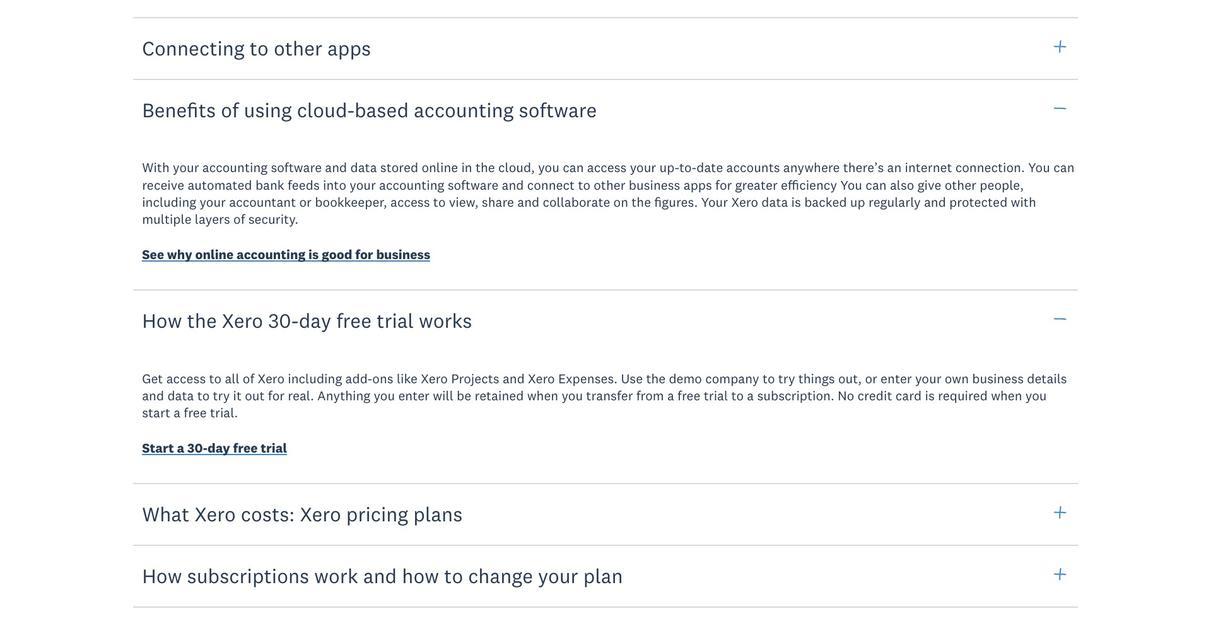 Task type: describe. For each thing, give the bounding box(es) containing it.
efficiency
[[781, 176, 837, 194]]

there's
[[843, 159, 884, 176]]

an
[[887, 159, 902, 176]]

bank
[[255, 176, 284, 194]]

date
[[697, 159, 723, 176]]

you down ons
[[374, 387, 395, 404]]

up-
[[660, 159, 679, 176]]

1 horizontal spatial you
[[1028, 159, 1050, 176]]

bookkeeper,
[[315, 194, 387, 211]]

works
[[419, 308, 472, 333]]

all
[[225, 370, 239, 387]]

of inside dropdown button
[[221, 97, 239, 122]]

also
[[890, 176, 914, 194]]

automated
[[188, 176, 252, 194]]

your
[[701, 194, 728, 211]]

transfer
[[586, 387, 633, 404]]

0 horizontal spatial 30-
[[187, 440, 208, 457]]

0 horizontal spatial try
[[213, 387, 230, 404]]

feeds
[[288, 176, 320, 194]]

get access to all of xero including add-ons like xero projects and xero expenses. use the demo company to try things out, or enter your own business details and data to try it out for real. anything you enter will be retained when you transfer from a free trial to a subscription. no credit card is required when you start a free trial.
[[142, 370, 1067, 422]]

xero inside 'dropdown button'
[[222, 308, 263, 333]]

trial.
[[210, 405, 238, 422]]

day inside 'how the xero 30-day free trial works' 'dropdown button'
[[299, 308, 331, 333]]

based
[[355, 97, 409, 122]]

connect
[[527, 176, 575, 194]]

plans
[[413, 502, 463, 527]]

projects
[[451, 370, 499, 387]]

add-
[[345, 370, 372, 387]]

stored
[[380, 159, 418, 176]]

out,
[[838, 370, 862, 387]]

1 vertical spatial data
[[762, 194, 788, 211]]

details
[[1027, 370, 1067, 387]]

into
[[323, 176, 346, 194]]

accounting inside dropdown button
[[414, 97, 514, 122]]

accounting up "automated"
[[202, 159, 268, 176]]

using
[[244, 97, 292, 122]]

0 vertical spatial data
[[350, 159, 377, 176]]

other inside dropdown button
[[274, 35, 322, 61]]

share
[[482, 194, 514, 211]]

card
[[896, 387, 922, 404]]

free left trial.
[[184, 405, 207, 422]]

ons
[[372, 370, 393, 387]]

how subscriptions work and how to change your plan button
[[133, 544, 1078, 608]]

the inside "get access to all of xero including add-ons like xero projects and xero expenses. use the demo company to try things out, or enter your own business details and data to try it out for real. anything you enter will be retained when you transfer from a free trial to a subscription. no credit card is required when you start a free trial."
[[646, 370, 666, 387]]

connecting to other apps
[[142, 35, 371, 61]]

plan
[[583, 563, 623, 589]]

you inside with your accounting software and data stored online in the cloud, you can access your up-to-date accounts anywhere there's an internet connection. you can receive automated bank feeds into your accounting software and connect to other business apps for greater efficiency you can also give other people, including your accountant or bookkeeper, access to view, share and collaborate on the figures. your xero data is backed up regularly and protected with multiple layers of security.
[[538, 159, 560, 176]]

start a 30-day free trial link
[[142, 440, 287, 459]]

1 when from the left
[[527, 387, 558, 404]]

online inside with your accounting software and data stored online in the cloud, you can access your up-to-date accounts anywhere there's an internet connection. you can receive automated bank feeds into your accounting software and connect to other business apps for greater efficiency you can also give other people, including your accountant or bookkeeper, access to view, share and collaborate on the figures. your xero data is backed up regularly and protected with multiple layers of security.
[[422, 159, 458, 176]]

see
[[142, 246, 164, 263]]

use
[[621, 370, 643, 387]]

trial inside 'dropdown button'
[[377, 308, 414, 333]]

costs:
[[241, 502, 295, 527]]

figures.
[[654, 194, 698, 211]]

subscriptions
[[187, 563, 309, 589]]

start a 30-day free trial
[[142, 440, 287, 457]]

to left it
[[197, 387, 210, 404]]

1 vertical spatial for
[[355, 246, 373, 263]]

greater
[[735, 176, 778, 194]]

start
[[142, 440, 174, 457]]

with your accounting software and data stored online in the cloud, you can access your up-to-date accounts anywhere there's an internet connection. you can receive automated bank feeds into your accounting software and connect to other business apps for greater efficiency you can also give other people, including your accountant or bookkeeper, access to view, share and collaborate on the figures. your xero data is backed up regularly and protected with multiple layers of security.
[[142, 159, 1075, 228]]

expenses.
[[558, 370, 618, 387]]

get
[[142, 370, 163, 387]]

benefits of using cloud-based accounting software
[[142, 97, 597, 122]]

including inside "get access to all of xero including add-ons like xero projects and xero expenses. use the demo company to try things out, or enter your own business details and data to try it out for real. anything you enter will be retained when you transfer from a free trial to a subscription. no credit card is required when you start a free trial."
[[288, 370, 342, 387]]

your up the bookkeeper,
[[350, 176, 376, 194]]

1 vertical spatial access
[[390, 194, 430, 211]]

with
[[1011, 194, 1036, 211]]

1 horizontal spatial other
[[594, 176, 626, 194]]

and down give
[[924, 194, 946, 211]]

required
[[938, 387, 988, 404]]

to left all
[[209, 370, 222, 387]]

real.
[[288, 387, 314, 404]]

things
[[799, 370, 835, 387]]

credit
[[858, 387, 892, 404]]

accounts
[[727, 159, 780, 176]]

1 horizontal spatial can
[[866, 176, 887, 194]]

cloud-
[[297, 97, 355, 122]]

to up using
[[250, 35, 269, 61]]

and inside how subscriptions work and how to change your plan dropdown button
[[363, 563, 397, 589]]

for inside with your accounting software and data stored online in the cloud, you can access your up-to-date accounts anywhere there's an internet connection. you can receive automated bank feeds into your accounting software and connect to other business apps for greater efficiency you can also give other people, including your accountant or bookkeeper, access to view, share and collaborate on the figures. your xero data is backed up regularly and protected with multiple layers of security.
[[715, 176, 732, 194]]

benefits of using cloud-based accounting software button
[[133, 78, 1078, 142]]

to up subscription.
[[763, 370, 775, 387]]

day inside start a 30-day free trial link
[[208, 440, 230, 457]]

on
[[614, 194, 628, 211]]

pricing
[[346, 502, 408, 527]]

subscription.
[[757, 387, 835, 404]]

your left up- in the top of the page
[[630, 159, 656, 176]]

regularly
[[869, 194, 921, 211]]

from
[[636, 387, 664, 404]]

to up collaborate
[[578, 176, 591, 194]]

including inside with your accounting software and data stored online in the cloud, you can access your up-to-date accounts anywhere there's an internet connection. you can receive automated bank feeds into your accounting software and connect to other business apps for greater efficiency you can also give other people, including your accountant or bookkeeper, access to view, share and collaborate on the figures. your xero data is backed up regularly and protected with multiple layers of security.
[[142, 194, 196, 211]]

out
[[245, 387, 265, 404]]

retained
[[475, 387, 524, 404]]

or inside "get access to all of xero including add-ons like xero projects and xero expenses. use the demo company to try things out, or enter your own business details and data to try it out for real. anything you enter will be retained when you transfer from a free trial to a subscription. no credit card is required when you start a free trial."
[[865, 370, 877, 387]]

and up into on the left top of page
[[325, 159, 347, 176]]

xero right what
[[195, 502, 236, 527]]

of inside with your accounting software and data stored online in the cloud, you can access your up-to-date accounts anywhere there's an internet connection. you can receive automated bank feeds into your accounting software and connect to other business apps for greater efficiency you can also give other people, including your accountant or bookkeeper, access to view, share and collaborate on the figures. your xero data is backed up regularly and protected with multiple layers of security.
[[233, 211, 245, 228]]

company
[[705, 370, 759, 387]]

you down details on the bottom right of the page
[[1026, 387, 1047, 404]]



Task type: locate. For each thing, give the bounding box(es) containing it.
software inside dropdown button
[[519, 97, 597, 122]]

it
[[233, 387, 242, 404]]

internet
[[905, 159, 952, 176]]

2 horizontal spatial is
[[925, 387, 935, 404]]

how
[[142, 308, 182, 333], [142, 563, 182, 589]]

1 vertical spatial enter
[[398, 387, 430, 404]]

1 horizontal spatial trial
[[377, 308, 414, 333]]

2 horizontal spatial other
[[945, 176, 977, 194]]

0 vertical spatial trial
[[377, 308, 414, 333]]

how for how the xero 30-day free trial works
[[142, 308, 182, 333]]

backed
[[804, 194, 847, 211]]

when right retained
[[527, 387, 558, 404]]

1 vertical spatial day
[[208, 440, 230, 457]]

xero up the will
[[421, 370, 448, 387]]

1 vertical spatial of
[[233, 211, 245, 228]]

people,
[[980, 176, 1024, 194]]

receive
[[142, 176, 184, 194]]

xero up out
[[258, 370, 285, 387]]

2 vertical spatial of
[[243, 370, 254, 387]]

1 horizontal spatial is
[[792, 194, 801, 211]]

0 vertical spatial how
[[142, 308, 182, 333]]

2 vertical spatial access
[[166, 370, 206, 387]]

accountant
[[229, 194, 296, 211]]

and
[[325, 159, 347, 176], [502, 176, 524, 194], [517, 194, 540, 211], [924, 194, 946, 211], [503, 370, 525, 387], [142, 387, 164, 404], [363, 563, 397, 589]]

a
[[667, 387, 674, 404], [747, 387, 754, 404], [174, 405, 181, 422], [177, 440, 184, 457]]

0 horizontal spatial online
[[195, 246, 234, 263]]

free down demo in the bottom right of the page
[[678, 387, 701, 404]]

trial down out
[[261, 440, 287, 457]]

business inside "get access to all of xero including add-ons like xero projects and xero expenses. use the demo company to try things out, or enter your own business details and data to try it out for real. anything you enter will be retained when you transfer from a free trial to a subscription. no credit card is required when you start a free trial."
[[972, 370, 1024, 387]]

anything
[[317, 387, 370, 404]]

0 horizontal spatial access
[[166, 370, 206, 387]]

the
[[476, 159, 495, 176], [632, 194, 651, 211], [187, 308, 217, 333], [646, 370, 666, 387]]

xero up all
[[222, 308, 263, 333]]

benefits
[[142, 97, 216, 122]]

your left plan
[[538, 563, 578, 589]]

will
[[433, 387, 453, 404]]

is left the good
[[309, 246, 319, 263]]

1 horizontal spatial access
[[390, 194, 430, 211]]

1 horizontal spatial data
[[350, 159, 377, 176]]

try up subscription.
[[778, 370, 795, 387]]

online
[[422, 159, 458, 176], [195, 246, 234, 263]]

30- inside 'dropdown button'
[[268, 308, 299, 333]]

accounting down stored
[[379, 176, 444, 194]]

1 horizontal spatial enter
[[881, 370, 912, 387]]

0 vertical spatial apps
[[327, 35, 371, 61]]

0 vertical spatial try
[[778, 370, 795, 387]]

1 horizontal spatial when
[[991, 387, 1022, 404]]

accounting
[[414, 97, 514, 122], [202, 159, 268, 176], [379, 176, 444, 194], [237, 246, 306, 263]]

1 vertical spatial how
[[142, 563, 182, 589]]

data left stored
[[350, 159, 377, 176]]

other
[[274, 35, 322, 61], [594, 176, 626, 194], [945, 176, 977, 194]]

0 vertical spatial day
[[299, 308, 331, 333]]

your up card
[[915, 370, 942, 387]]

try left it
[[213, 387, 230, 404]]

access up the on
[[587, 159, 627, 176]]

you up connect
[[538, 159, 560, 176]]

to right how
[[444, 563, 463, 589]]

demo
[[669, 370, 702, 387]]

xero down greater
[[731, 194, 758, 211]]

1 vertical spatial including
[[288, 370, 342, 387]]

in
[[461, 159, 472, 176]]

when
[[527, 387, 558, 404], [991, 387, 1022, 404]]

data up start
[[167, 387, 194, 404]]

30-
[[268, 308, 299, 333], [187, 440, 208, 457]]

apps inside dropdown button
[[327, 35, 371, 61]]

business inside with your accounting software and data stored online in the cloud, you can access your up-to-date accounts anywhere there's an internet connection. you can receive automated bank feeds into your accounting software and connect to other business apps for greater efficiency you can also give other people, including your accountant or bookkeeper, access to view, share and collaborate on the figures. your xero data is backed up regularly and protected with multiple layers of security.
[[629, 176, 680, 194]]

data down greater
[[762, 194, 788, 211]]

is inside with your accounting software and data stored online in the cloud, you can access your up-to-date accounts anywhere there's an internet connection. you can receive automated bank feeds into your accounting software and connect to other business apps for greater efficiency you can also give other people, including your accountant or bookkeeper, access to view, share and collaborate on the figures. your xero data is backed up regularly and protected with multiple layers of security.
[[792, 194, 801, 211]]

trial left works
[[377, 308, 414, 333]]

0 horizontal spatial can
[[563, 159, 584, 176]]

accounting up "in"
[[414, 97, 514, 122]]

1 vertical spatial apps
[[684, 176, 712, 194]]

how for how subscriptions work and how to change your plan
[[142, 563, 182, 589]]

trial down 'company'
[[704, 387, 728, 404]]

you up up
[[840, 176, 862, 194]]

1 vertical spatial business
[[376, 246, 430, 263]]

access right get
[[166, 370, 206, 387]]

0 vertical spatial online
[[422, 159, 458, 176]]

2 how from the top
[[142, 563, 182, 589]]

connecting
[[142, 35, 245, 61]]

apps inside with your accounting software and data stored online in the cloud, you can access your up-to-date accounts anywhere there's an internet connection. you can receive automated bank feeds into your accounting software and connect to other business apps for greater efficiency you can also give other people, including your accountant or bookkeeper, access to view, share and collaborate on the figures. your xero data is backed up regularly and protected with multiple layers of security.
[[684, 176, 712, 194]]

accounting down security.
[[237, 246, 306, 263]]

data inside "get access to all of xero including add-ons like xero projects and xero expenses. use the demo company to try things out, or enter your own business details and data to try it out for real. anything you enter will be retained when you transfer from a free trial to a subscription. no credit card is required when you start a free trial."
[[167, 387, 194, 404]]

like
[[397, 370, 418, 387]]

0 horizontal spatial when
[[527, 387, 558, 404]]

0 horizontal spatial you
[[840, 176, 862, 194]]

cloud,
[[498, 159, 535, 176]]

2 vertical spatial for
[[268, 387, 285, 404]]

0 vertical spatial 30-
[[268, 308, 299, 333]]

enter up card
[[881, 370, 912, 387]]

1 how from the top
[[142, 308, 182, 333]]

0 vertical spatial is
[[792, 194, 801, 211]]

0 vertical spatial access
[[587, 159, 627, 176]]

1 horizontal spatial online
[[422, 159, 458, 176]]

the inside 'dropdown button'
[[187, 308, 217, 333]]

how the xero 30-day free trial works
[[142, 308, 472, 333]]

for
[[715, 176, 732, 194], [355, 246, 373, 263], [268, 387, 285, 404]]

online inside see why online accounting is good for business link
[[195, 246, 234, 263]]

and down connect
[[517, 194, 540, 211]]

free up add-
[[336, 308, 372, 333]]

xero right costs:
[[300, 502, 341, 527]]

1 horizontal spatial try
[[778, 370, 795, 387]]

1 horizontal spatial day
[[299, 308, 331, 333]]

online left "in"
[[422, 159, 458, 176]]

when right required
[[991, 387, 1022, 404]]

of right layers
[[233, 211, 245, 228]]

see why online accounting is good for business link
[[142, 246, 430, 266]]

or inside with your accounting software and data stored online in the cloud, you can access your up-to-date accounts anywhere there's an internet connection. you can receive automated bank feeds into your accounting software and connect to other business apps for greater efficiency you can also give other people, including your accountant or bookkeeper, access to view, share and collaborate on the figures. your xero data is backed up regularly and protected with multiple layers of security.
[[299, 194, 312, 211]]

connection.
[[956, 159, 1025, 176]]

0 horizontal spatial is
[[309, 246, 319, 263]]

how inside 'dropdown button'
[[142, 308, 182, 333]]

no
[[838, 387, 854, 404]]

collaborate
[[543, 194, 610, 211]]

0 horizontal spatial software
[[271, 159, 322, 176]]

to-
[[679, 159, 697, 176]]

online right why
[[195, 246, 234, 263]]

0 horizontal spatial day
[[208, 440, 230, 457]]

of
[[221, 97, 239, 122], [233, 211, 245, 228], [243, 370, 254, 387]]

and up retained
[[503, 370, 525, 387]]

of inside "get access to all of xero including add-ons like xero projects and xero expenses. use the demo company to try things out, or enter your own business details and data to try it out for real. anything you enter will be retained when you transfer from a free trial to a subscription. no credit card is required when you start a free trial."
[[243, 370, 254, 387]]

and down "cloud,"
[[502, 176, 524, 194]]

or down "feeds"
[[299, 194, 312, 211]]

apps
[[327, 35, 371, 61], [684, 176, 712, 194]]

is down efficiency at the top of page
[[792, 194, 801, 211]]

0 vertical spatial or
[[299, 194, 312, 211]]

1 horizontal spatial apps
[[684, 176, 712, 194]]

2 horizontal spatial access
[[587, 159, 627, 176]]

why
[[167, 246, 192, 263]]

0 horizontal spatial apps
[[327, 35, 371, 61]]

for up your
[[715, 176, 732, 194]]

1 vertical spatial or
[[865, 370, 877, 387]]

0 vertical spatial including
[[142, 194, 196, 211]]

0 horizontal spatial or
[[299, 194, 312, 211]]

software
[[519, 97, 597, 122], [271, 159, 322, 176], [448, 176, 499, 194]]

your
[[173, 159, 199, 176], [630, 159, 656, 176], [350, 176, 376, 194], [200, 194, 226, 211], [915, 370, 942, 387], [538, 563, 578, 589]]

2 horizontal spatial software
[[519, 97, 597, 122]]

work
[[314, 563, 358, 589]]

anywhere
[[783, 159, 840, 176]]

for inside "get access to all of xero including add-ons like xero projects and xero expenses. use the demo company to try things out, or enter your own business details and data to try it out for real. anything you enter will be retained when you transfer from a free trial to a subscription. no credit card is required when you start a free trial."
[[268, 387, 285, 404]]

is right card
[[925, 387, 935, 404]]

what
[[142, 502, 190, 527]]

data
[[350, 159, 377, 176], [762, 194, 788, 211], [167, 387, 194, 404]]

how the xero 30-day free trial works element
[[121, 353, 1091, 484]]

give
[[918, 176, 942, 194]]

what xero costs: xero pricing plans button
[[133, 483, 1078, 546]]

trial inside "get access to all of xero including add-ons like xero projects and xero expenses. use the demo company to try things out, or enter your own business details and data to try it out for real. anything you enter will be retained when you transfer from a free trial to a subscription. no credit card is required when you start a free trial."
[[704, 387, 728, 404]]

0 vertical spatial of
[[221, 97, 239, 122]]

1 horizontal spatial including
[[288, 370, 342, 387]]

2 vertical spatial trial
[[261, 440, 287, 457]]

xero
[[731, 194, 758, 211], [222, 308, 263, 333], [258, 370, 285, 387], [421, 370, 448, 387], [528, 370, 555, 387], [195, 502, 236, 527], [300, 502, 341, 527]]

view,
[[449, 194, 479, 211]]

to left view,
[[433, 194, 446, 211]]

benefits of using cloud-based accounting software element
[[121, 142, 1091, 291]]

how up get
[[142, 308, 182, 333]]

1 vertical spatial try
[[213, 387, 230, 404]]

you down the expenses.
[[562, 387, 583, 404]]

1 horizontal spatial or
[[865, 370, 877, 387]]

how the xero 30-day free trial works button
[[133, 289, 1078, 353]]

up
[[850, 194, 865, 211]]

change
[[468, 563, 533, 589]]

for right the good
[[355, 246, 373, 263]]

for right out
[[268, 387, 285, 404]]

what xero costs: xero pricing plans
[[142, 502, 463, 527]]

0 horizontal spatial trial
[[261, 440, 287, 457]]

1 vertical spatial is
[[309, 246, 319, 263]]

good
[[322, 246, 352, 263]]

your inside "get access to all of xero including add-ons like xero projects and xero expenses. use the demo company to try things out, or enter your own business details and data to try it out for real. anything you enter will be retained when you transfer from a free trial to a subscription. no credit card is required when you start a free trial."
[[915, 370, 942, 387]]

access inside "get access to all of xero including add-ons like xero projects and xero expenses. use the demo company to try things out, or enter your own business details and data to try it out for real. anything you enter will be retained when you transfer from a free trial to a subscription. no credit card is required when you start a free trial."
[[166, 370, 206, 387]]

0 vertical spatial business
[[629, 176, 680, 194]]

or up credit
[[865, 370, 877, 387]]

0 horizontal spatial data
[[167, 387, 194, 404]]

multiple
[[142, 211, 192, 228]]

2 horizontal spatial can
[[1054, 159, 1075, 176]]

you up with
[[1028, 159, 1050, 176]]

2 horizontal spatial data
[[762, 194, 788, 211]]

protected
[[950, 194, 1008, 211]]

how subscriptions work and how to change your plan
[[142, 563, 623, 589]]

you
[[538, 159, 560, 176], [374, 387, 395, 404], [562, 387, 583, 404], [1026, 387, 1047, 404]]

and left how
[[363, 563, 397, 589]]

xero left the expenses.
[[528, 370, 555, 387]]

2 when from the left
[[991, 387, 1022, 404]]

including up real.
[[288, 370, 342, 387]]

of left using
[[221, 97, 239, 122]]

2 vertical spatial data
[[167, 387, 194, 404]]

0 horizontal spatial business
[[376, 246, 430, 263]]

your up layers
[[200, 194, 226, 211]]

is inside "get access to all of xero including add-ons like xero projects and xero expenses. use the demo company to try things out, or enter your own business details and data to try it out for real. anything you enter will be retained when you transfer from a free trial to a subscription. no credit card is required when you start a free trial."
[[925, 387, 935, 404]]

how
[[402, 563, 439, 589]]

of right all
[[243, 370, 254, 387]]

to down 'company'
[[731, 387, 744, 404]]

layers
[[195, 211, 230, 228]]

0 vertical spatial enter
[[881, 370, 912, 387]]

access down stored
[[390, 194, 430, 211]]

how down what
[[142, 563, 182, 589]]

free
[[336, 308, 372, 333], [678, 387, 701, 404], [184, 405, 207, 422], [233, 440, 258, 457]]

or
[[299, 194, 312, 211], [865, 370, 877, 387]]

2 horizontal spatial business
[[972, 370, 1024, 387]]

enter down like
[[398, 387, 430, 404]]

0 horizontal spatial other
[[274, 35, 322, 61]]

0 vertical spatial for
[[715, 176, 732, 194]]

2 horizontal spatial for
[[715, 176, 732, 194]]

xero inside with your accounting software and data stored online in the cloud, you can access your up-to-date accounts anywhere there's an internet connection. you can receive automated bank feeds into your accounting software and connect to other business apps for greater efficiency you can also give other people, including your accountant or bookkeeper, access to view, share and collaborate on the figures. your xero data is backed up regularly and protected with multiple layers of security.
[[731, 194, 758, 211]]

0 horizontal spatial for
[[268, 387, 285, 404]]

including up multiple
[[142, 194, 196, 211]]

1 horizontal spatial for
[[355, 246, 373, 263]]

own
[[945, 370, 969, 387]]

2 vertical spatial business
[[972, 370, 1024, 387]]

try
[[778, 370, 795, 387], [213, 387, 230, 404]]

1 horizontal spatial 30-
[[268, 308, 299, 333]]

1 vertical spatial trial
[[704, 387, 728, 404]]

0 horizontal spatial including
[[142, 194, 196, 211]]

and down get
[[142, 387, 164, 404]]

2 horizontal spatial trial
[[704, 387, 728, 404]]

with
[[142, 159, 170, 176]]

security.
[[248, 211, 299, 228]]

0 horizontal spatial enter
[[398, 387, 430, 404]]

1 vertical spatial online
[[195, 246, 234, 263]]

free inside 'dropdown button'
[[336, 308, 372, 333]]

your up receive
[[173, 159, 199, 176]]

free down trial.
[[233, 440, 258, 457]]

be
[[457, 387, 471, 404]]

how inside dropdown button
[[142, 563, 182, 589]]

your inside how subscriptions work and how to change your plan dropdown button
[[538, 563, 578, 589]]

see why online accounting is good for business
[[142, 246, 430, 263]]

1 horizontal spatial software
[[448, 176, 499, 194]]

2 vertical spatial is
[[925, 387, 935, 404]]

1 horizontal spatial business
[[629, 176, 680, 194]]

1 vertical spatial 30-
[[187, 440, 208, 457]]



Task type: vqa. For each thing, say whether or not it's contained in the screenshot.
What Xero costs: Xero pricing plans DROPDOWN BUTTON
yes



